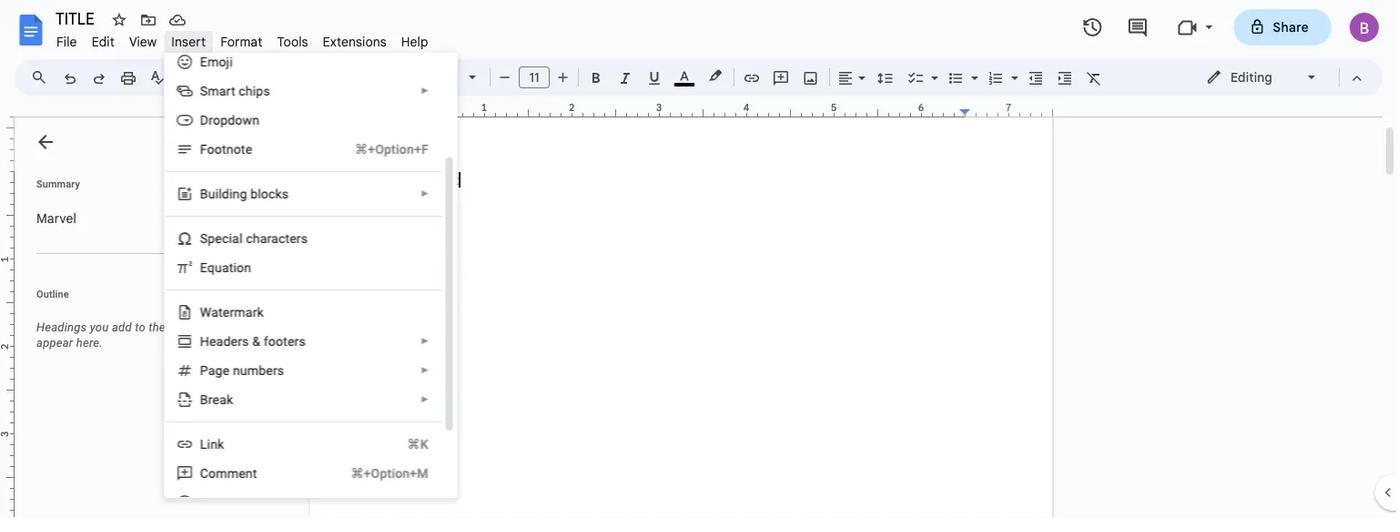 Task type: describe. For each thing, give the bounding box(es) containing it.
emoji for emoji 7 element
[[200, 54, 232, 69]]

k
[[226, 392, 233, 407]]

1 ► from the top
[[420, 86, 429, 96]]

► for ilding blocks
[[420, 188, 429, 199]]

marvel
[[36, 210, 76, 226]]

pa g e numbers
[[200, 363, 284, 378]]

quation
[[207, 260, 251, 275]]

Font size field
[[519, 66, 557, 89]]

⌘+option+f element
[[333, 140, 428, 158]]

mode and view toolbar
[[1193, 59, 1372, 96]]

menu bar inside menu bar banner
[[49, 24, 436, 54]]

ment
[[227, 466, 257, 481]]

summary heading
[[36, 177, 80, 191]]

Font size text field
[[520, 66, 549, 88]]

ial
[[229, 231, 242, 246]]

⌘+option+m
[[350, 466, 428, 481]]

reaction
[[236, 495, 283, 510]]

view
[[129, 34, 157, 50]]

the
[[149, 320, 166, 334]]

e
[[222, 363, 229, 378]]

spe
[[200, 231, 222, 246]]

► for brea k
[[420, 394, 429, 405]]

c
[[222, 231, 229, 246]]

spe c ial characters
[[200, 231, 307, 246]]

h
[[200, 334, 209, 349]]

eaders
[[209, 334, 249, 349]]

⌘k
[[407, 437, 428, 452]]

top margin image
[[0, 85, 14, 177]]

file
[[56, 34, 77, 50]]

► for e numbers
[[420, 365, 429, 376]]

insert image image
[[801, 65, 822, 90]]

extensions menu item
[[316, 31, 394, 52]]

ilding
[[215, 186, 247, 201]]

watermark
[[200, 305, 263, 320]]

Star checkbox
[[107, 7, 132, 33]]

blocks
[[250, 186, 288, 201]]

brea k
[[200, 392, 233, 407]]

characters
[[246, 231, 307, 246]]

break k element
[[200, 392, 238, 407]]

summary
[[36, 178, 80, 189]]

foot n ote
[[200, 142, 252, 157]]

help menu item
[[394, 31, 436, 52]]

here.
[[76, 336, 103, 350]]

g
[[215, 363, 222, 378]]

summary element
[[27, 200, 255, 237]]

edit menu item
[[84, 31, 122, 52]]

emoji for emoji reaction
[[200, 495, 232, 510]]

appear
[[36, 336, 73, 350]]

format menu item
[[213, 31, 270, 52]]

e
[[200, 260, 207, 275]]

foot
[[200, 142, 226, 157]]

brea
[[200, 392, 226, 407]]

footers
[[263, 334, 305, 349]]

help
[[401, 34, 428, 50]]

format
[[220, 34, 263, 50]]

co
[[200, 466, 216, 481]]

pa
[[200, 363, 215, 378]]



Task type: locate. For each thing, give the bounding box(es) containing it.
numbers
[[233, 363, 284, 378]]

link l element
[[200, 437, 229, 452]]

insert
[[171, 34, 206, 50]]

Rename text field
[[49, 7, 105, 29]]

outline heading
[[15, 287, 262, 312]]

chips
[[238, 83, 270, 98]]

application containing share
[[0, 0, 1397, 518]]

menu
[[164, 47, 457, 517]]

e quation
[[200, 260, 251, 275]]

emoji reaction
[[200, 495, 283, 510]]

text color image
[[675, 65, 695, 86]]

&
[[252, 334, 260, 349]]

headings you add to the document will appear here.
[[36, 320, 243, 350]]

page numbers g element
[[200, 363, 289, 378]]

►
[[420, 86, 429, 96], [420, 188, 429, 199], [420, 336, 429, 346], [420, 365, 429, 376], [420, 394, 429, 405]]

h eaders & footers
[[200, 334, 305, 349]]

headings
[[36, 320, 87, 334]]

⌘+option+f
[[355, 142, 428, 157]]

share button
[[1234, 9, 1332, 46]]

comment m element
[[200, 466, 262, 481]]

ote
[[233, 142, 252, 157]]

watermark j element
[[200, 305, 269, 320]]

edit
[[92, 34, 115, 50]]

special characters c element
[[200, 231, 313, 246]]

dropdown
[[200, 112, 259, 127]]

share
[[1273, 19, 1309, 35]]

footnote n element
[[200, 142, 257, 157]]

building blocks u element
[[200, 186, 294, 201]]

n
[[226, 142, 233, 157]]

extensions
[[323, 34, 387, 50]]

emoji down m
[[200, 495, 232, 510]]

l
[[200, 437, 207, 452]]

smart chips
[[200, 83, 270, 98]]

4 ► from the top
[[420, 365, 429, 376]]

⌘+option+m element
[[329, 464, 428, 483]]

emoji
[[200, 54, 232, 69], [200, 495, 232, 510]]

tools menu item
[[270, 31, 316, 52]]

view menu item
[[122, 31, 164, 52]]

► for h eaders & footers
[[420, 336, 429, 346]]

smart chips z element
[[200, 83, 275, 98]]

2 emoji from the top
[[200, 495, 232, 510]]

1 vertical spatial emoji
[[200, 495, 232, 510]]

outline
[[36, 288, 69, 300]]

editing button
[[1194, 64, 1331, 91]]

b u ilding blocks
[[200, 186, 288, 201]]

menu containing emoji
[[164, 47, 457, 517]]

editing
[[1231, 69, 1273, 85]]

application
[[0, 0, 1397, 518]]

1 emoji from the top
[[200, 54, 232, 69]]

right margin image
[[960, 103, 1052, 117]]

menu bar banner
[[0, 0, 1397, 518]]

to
[[135, 320, 146, 334]]

emoji reaction 5 element
[[200, 495, 289, 510]]

emoji up smart
[[200, 54, 232, 69]]

co m ment
[[200, 466, 257, 481]]

menu bar containing file
[[49, 24, 436, 54]]

file menu item
[[49, 31, 84, 52]]

0 vertical spatial emoji
[[200, 54, 232, 69]]

ink
[[207, 437, 224, 452]]

you
[[90, 320, 109, 334]]

tools
[[277, 34, 308, 50]]

emoji 7 element
[[200, 54, 238, 69]]

document outline element
[[15, 117, 262, 518]]

b
[[200, 186, 208, 201]]

highlight color image
[[706, 65, 726, 86]]

headers & footers h element
[[200, 334, 311, 349]]

Menus field
[[23, 65, 63, 90]]

2 ► from the top
[[420, 188, 429, 199]]

line & paragraph spacing image
[[875, 65, 896, 90]]

equation e element
[[200, 260, 256, 275]]

3 ► from the top
[[420, 336, 429, 346]]

smart
[[200, 83, 235, 98]]

m
[[216, 466, 227, 481]]

main toolbar
[[54, 0, 1109, 227]]

l ink
[[200, 437, 224, 452]]

⌘k element
[[385, 435, 428, 453]]

u
[[208, 186, 215, 201]]

add
[[112, 320, 132, 334]]

5 ► from the top
[[420, 394, 429, 405]]

dropdown 6 element
[[200, 112, 265, 127]]

insert menu item
[[164, 31, 213, 52]]

will
[[225, 320, 243, 334]]

menu bar
[[49, 24, 436, 54]]

document
[[169, 320, 222, 334]]



Task type: vqa. For each thing, say whether or not it's contained in the screenshot.
2nd ► from the bottom
yes



